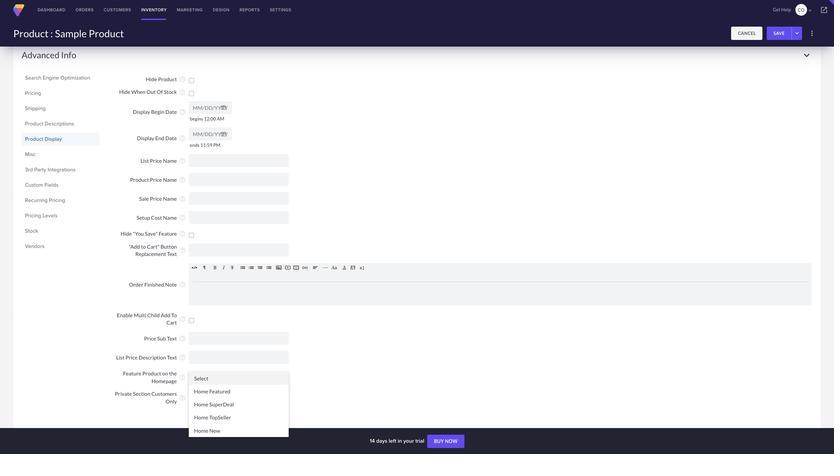 Task type: vqa. For each thing, say whether or not it's contained in the screenshot.
'Delete' "ELEMENT"
no



Task type: locate. For each thing, give the bounding box(es) containing it.
setup cost name help_outline
[[137, 214, 186, 221]]

name right 'cost'
[[163, 214, 177, 221]]

add
[[28, 11, 38, 17], [161, 312, 170, 318]]

product inside product price name help_outline
[[130, 177, 149, 183]]

to
[[171, 312, 177, 318]]

help_outline down setup cost name help_outline
[[179, 231, 186, 237]]

3 home from the top
[[194, 414, 208, 421]]

text inside the price sub text help_outline
[[167, 335, 177, 342]]

design
[[213, 7, 230, 13]]

price left sub
[[144, 335, 156, 342]]

1 vertical spatial pricing
[[49, 197, 65, 204]]

help_outline
[[179, 76, 186, 83], [179, 89, 186, 95], [179, 108, 186, 115], [179, 135, 186, 142], [179, 158, 186, 164], [179, 177, 186, 183], [179, 196, 186, 202], [179, 215, 186, 221], [179, 231, 186, 237], [179, 247, 186, 254], [179, 281, 186, 288], [179, 316, 186, 322], [179, 335, 186, 342], [179, 354, 186, 361], [179, 374, 186, 381], [179, 395, 186, 401]]

price down list price name help_outline
[[150, 177, 162, 183]]

4 home from the top
[[194, 427, 208, 434]]

16 help_outline from the top
[[179, 395, 186, 401]]

15 help_outline from the top
[[179, 374, 186, 381]]

display
[[133, 108, 150, 115], [137, 135, 154, 141], [45, 135, 62, 143]]

price inside list price name help_outline
[[150, 158, 162, 164]]

2 help_outline from the top
[[179, 89, 186, 95]]

pricing levels link
[[25, 210, 96, 222]]

more_vert
[[808, 29, 816, 37]]

0 horizontal spatial feature
[[123, 370, 141, 377]]

help_outline inside the price sub text help_outline
[[179, 335, 186, 342]]

price inside product price name help_outline
[[150, 177, 162, 183]]

price inside sale price name help_outline
[[150, 196, 162, 202]]

1 horizontal spatial list
[[140, 158, 149, 164]]

featured
[[209, 388, 231, 395]]

pricing down search
[[25, 89, 41, 97]]

name up setup cost name help_outline
[[163, 196, 177, 202]]

text up the
[[167, 354, 177, 361]]

product up of on the top left of the page
[[158, 76, 177, 82]]

note
[[165, 281, 177, 288]]

help_outline inside setup cost name help_outline
[[179, 215, 186, 221]]

name for sale price name help_outline
[[163, 196, 177, 202]]

help_outline inside list price name help_outline
[[179, 158, 186, 164]]

0 vertical spatial feature
[[159, 230, 177, 237]]

list inside list price description text help_outline
[[116, 354, 125, 361]]

product descriptions
[[25, 120, 74, 128]]

None text field
[[189, 173, 289, 186], [189, 211, 289, 224], [189, 244, 289, 257], [189, 351, 289, 364], [189, 173, 289, 186], [189, 211, 289, 224], [189, 244, 289, 257], [189, 351, 289, 364]]

help_outline up setup cost name help_outline
[[179, 196, 186, 202]]

pricing
[[25, 89, 41, 97], [49, 197, 65, 204], [25, 212, 41, 220]]

shipping link
[[25, 103, 96, 114]]

feature up private
[[123, 370, 141, 377]]

name inside sale price name help_outline
[[163, 196, 177, 202]]

9 help_outline from the top
[[179, 231, 186, 237]]

7 help_outline from the top
[[179, 196, 186, 202]]

14 days left in your trial
[[370, 437, 426, 445]]

10 help_outline from the top
[[179, 247, 186, 254]]

help_outline right only
[[179, 395, 186, 401]]

descriptions
[[45, 120, 74, 128]]


[[820, 6, 828, 14]]

0 vertical spatial text
[[167, 251, 177, 257]]

private
[[115, 391, 132, 397]]

help_outline up hide when out of stock help_outline
[[179, 76, 186, 83]]

engine
[[43, 74, 59, 82]]

0 vertical spatial stock
[[164, 89, 177, 95]]

2 name from the top
[[163, 177, 177, 183]]

4 help_outline from the top
[[179, 135, 186, 142]]

display left begin
[[133, 108, 150, 115]]

help_outline right button
[[179, 247, 186, 254]]

order finished note help_outline
[[129, 281, 186, 288]]

pricing levels
[[25, 212, 57, 220]]

12:00
[[204, 116, 216, 121]]

0 vertical spatial list
[[140, 158, 149, 164]]

help_outline inside 'order finished note help_outline'
[[179, 281, 186, 288]]

text inside "add to cart" button replacement text help_outline
[[167, 251, 177, 257]]

feature product on the homepage help_outline
[[123, 370, 186, 384]]

hide left when
[[119, 89, 130, 95]]

1 horizontal spatial feature
[[159, 230, 177, 237]]

product down shipping
[[25, 120, 43, 128]]

help_outline right sub
[[179, 335, 186, 342]]

buy now link
[[427, 435, 464, 448]]

when
[[131, 89, 145, 95]]

save link
[[767, 27, 792, 40]]

pricing down custom fields link
[[49, 197, 65, 204]]

home
[[194, 388, 208, 395], [194, 401, 208, 408], [194, 414, 208, 421], [194, 427, 208, 434]]

home down home featured
[[194, 401, 208, 408]]

pm
[[213, 142, 220, 148]]

2 vertical spatial text
[[167, 354, 177, 361]]

help_outline inside private section customers only help_outline
[[179, 395, 186, 401]]

3 help_outline from the top
[[179, 108, 186, 115]]

4 name from the top
[[163, 214, 177, 221]]

6 help_outline from the top
[[179, 177, 186, 183]]

help_outline inside hide "you save" feature help_outline
[[179, 231, 186, 237]]

custom
[[25, 181, 43, 189]]

3 text from the top
[[167, 354, 177, 361]]

3 name from the top
[[163, 196, 177, 202]]

product price name help_outline
[[130, 177, 186, 183]]

1 home from the top
[[194, 388, 208, 395]]

optimization
[[60, 74, 90, 82]]

pricing down "recurring"
[[25, 212, 41, 220]]

price
[[150, 158, 162, 164], [150, 177, 162, 183], [150, 196, 162, 202], [144, 335, 156, 342], [126, 354, 138, 361]]

hide "you save" feature help_outline
[[121, 230, 186, 237]]

price right sale
[[150, 196, 162, 202]]

levels
[[43, 212, 57, 220]]

price for sale price name help_outline
[[150, 196, 162, 202]]

home up home new
[[194, 414, 208, 421]]

text right sub
[[167, 335, 177, 342]]

help_outline right begin
[[179, 108, 186, 115]]

stock right of on the top left of the page
[[164, 89, 177, 95]]

date right begin
[[165, 108, 177, 115]]

price for list price name help_outline
[[150, 158, 162, 164]]

13 help_outline from the top
[[179, 335, 186, 342]]

list inside list price name help_outline
[[140, 158, 149, 164]]

1 date from the top
[[165, 108, 177, 115]]

hide up out
[[146, 76, 157, 82]]

1 vertical spatial list
[[116, 354, 125, 361]]

customers up only
[[151, 391, 177, 397]]

0 vertical spatial add
[[28, 11, 38, 17]]

product up sale
[[130, 177, 149, 183]]

11:59
[[200, 142, 212, 148]]

sub
[[157, 335, 166, 342]]

"you
[[133, 230, 144, 237]]

2 home from the top
[[194, 401, 208, 408]]

8 help_outline from the top
[[179, 215, 186, 221]]

14 help_outline from the top
[[179, 354, 186, 361]]

1 vertical spatial stock
[[25, 227, 38, 235]]

help_outline inside feature product on the homepage help_outline
[[179, 374, 186, 381]]

help_outline down the price sub text help_outline
[[179, 354, 186, 361]]

new
[[209, 427, 220, 434]]

5 help_outline from the top
[[179, 158, 186, 164]]

date
[[165, 108, 177, 115], [165, 135, 177, 141]]

date for display begin date help_outline
[[165, 108, 177, 115]]

2 date from the top
[[165, 135, 177, 141]]

add link
[[22, 7, 45, 21]]

home for home featured
[[194, 388, 208, 395]]

2 text from the top
[[167, 335, 177, 342]]

save
[[774, 31, 785, 36]]

text down button
[[167, 251, 177, 257]]

help_outline inside enable multi child add to cart help_outline
[[179, 316, 186, 322]]

date inside display end date help_outline
[[165, 135, 177, 141]]

cancel link
[[731, 27, 763, 40]]

date inside display begin date help_outline
[[165, 108, 177, 115]]

display left end
[[137, 135, 154, 141]]

customers
[[104, 7, 131, 13], [151, 391, 177, 397]]

display inside display begin date help_outline
[[133, 108, 150, 115]]

help_outline right the
[[179, 374, 186, 381]]

name inside product price name help_outline
[[163, 177, 177, 183]]

price left description
[[126, 354, 138, 361]]

feature up button
[[159, 230, 177, 237]]

hide inside hide product help_outline
[[146, 76, 157, 82]]

0 horizontal spatial customers
[[104, 7, 131, 13]]

0 vertical spatial pricing
[[25, 89, 41, 97]]

customers inside private section customers only help_outline
[[151, 391, 177, 397]]

2 vertical spatial pricing
[[25, 212, 41, 220]]

list up product price name help_outline
[[140, 158, 149, 164]]

help_outline down hide product help_outline
[[179, 89, 186, 95]]

1 vertical spatial add
[[161, 312, 170, 318]]

home left new
[[194, 427, 208, 434]]

name inside list price name help_outline
[[163, 158, 177, 164]]

1 horizontal spatial customers
[[151, 391, 177, 397]]

home down select
[[194, 388, 208, 395]]

1 vertical spatial text
[[167, 335, 177, 342]]

None text field
[[189, 154, 289, 167], [189, 192, 289, 205], [189, 332, 289, 345], [189, 154, 289, 167], [189, 192, 289, 205], [189, 332, 289, 345]]

list left description
[[116, 354, 125, 361]]

recurring pricing
[[25, 197, 65, 204]]

advanced
[[22, 50, 59, 60]]

product inside feature product on the homepage help_outline
[[142, 370, 161, 377]]

1 text from the top
[[167, 251, 177, 257]]

product left on
[[142, 370, 161, 377]]

sample
[[55, 27, 87, 39]]

1 vertical spatial hide
[[119, 89, 130, 95]]

display inside display end date help_outline
[[137, 135, 154, 141]]

search engine optimization link
[[25, 72, 96, 84]]

left
[[389, 437, 396, 445]]

help_outline inside sale price name help_outline
[[179, 196, 186, 202]]

help_outline right to
[[179, 316, 186, 322]]

3rd
[[25, 166, 33, 174]]

pricing for pricing levels
[[25, 212, 41, 220]]

0 horizontal spatial list
[[116, 354, 125, 361]]

price inside list price description text help_outline
[[126, 354, 138, 361]]

12 help_outline from the top
[[179, 316, 186, 322]]

hide when out of stock help_outline
[[119, 89, 186, 95]]

help_outline right 'cost'
[[179, 215, 186, 221]]

homepage
[[152, 378, 177, 384]]

1 help_outline from the top
[[179, 76, 186, 83]]

hide inside hide when out of stock help_outline
[[119, 89, 130, 95]]

date right end
[[165, 135, 177, 141]]

in
[[398, 437, 402, 445]]

list
[[140, 158, 149, 164], [116, 354, 125, 361]]

11 help_outline from the top
[[179, 281, 186, 288]]

hide left "you
[[121, 230, 132, 237]]

help_outline inside display begin date help_outline
[[179, 108, 186, 115]]

add inside enable multi child add to cart help_outline
[[161, 312, 170, 318]]

price for list price description text help_outline
[[126, 354, 138, 361]]

customers right orders
[[104, 7, 131, 13]]

custom fields link
[[25, 180, 96, 191]]

1 vertical spatial feature
[[123, 370, 141, 377]]

list price description text help_outline
[[116, 354, 186, 361]]

hide inside hide "you save" feature help_outline
[[121, 230, 132, 237]]

co 
[[798, 7, 813, 13]]

ends
[[190, 142, 200, 148]]

1 vertical spatial date
[[165, 135, 177, 141]]

out
[[147, 89, 156, 95]]

name inside setup cost name help_outline
[[163, 214, 177, 221]]

0 vertical spatial customers
[[104, 7, 131, 13]]

0 vertical spatial date
[[165, 108, 177, 115]]

home for home new
[[194, 427, 208, 434]]

name up product price name help_outline
[[163, 158, 177, 164]]

name for list price name help_outline
[[163, 158, 177, 164]]

ends 11:59 pm
[[190, 142, 220, 148]]

help_outline right note
[[179, 281, 186, 288]]

display end date help_outline
[[137, 135, 186, 142]]

buy
[[434, 439, 444, 444]]

help_outline right end
[[179, 135, 186, 142]]

cancel
[[738, 31, 756, 36]]

1 horizontal spatial stock
[[164, 89, 177, 95]]

0 vertical spatial hide
[[146, 76, 157, 82]]

name down list price name help_outline
[[163, 177, 177, 183]]

help_outline down list price name help_outline
[[179, 177, 186, 183]]

stock up the vendors
[[25, 227, 38, 235]]

2 vertical spatial hide
[[121, 230, 132, 237]]

info
[[61, 50, 76, 60]]

cart"
[[147, 243, 160, 250]]

home featured
[[194, 388, 231, 395]]

1 name from the top
[[163, 158, 177, 164]]

help_outline up product price name help_outline
[[179, 158, 186, 164]]

1 horizontal spatial add
[[161, 312, 170, 318]]

enable multi child add to cart help_outline
[[117, 312, 186, 326]]

product up misc
[[25, 135, 43, 143]]

pricing inside pricing levels link
[[25, 212, 41, 220]]

1 vertical spatial customers
[[151, 391, 177, 397]]

price up product price name help_outline
[[150, 158, 162, 164]]

dashboard link
[[33, 0, 71, 20]]

vendors
[[25, 243, 45, 250]]



Task type: describe. For each thing, give the bounding box(es) containing it.
name for setup cost name help_outline
[[163, 214, 177, 221]]

:
[[50, 27, 53, 39]]

display for display begin date help_outline
[[133, 108, 150, 115]]

recurring pricing link
[[25, 195, 96, 206]]

private section customers only help_outline
[[115, 391, 186, 404]]

product down orders
[[89, 27, 124, 39]]

help_outline inside hide when out of stock help_outline
[[179, 89, 186, 95]]

help_outline inside hide product help_outline
[[179, 76, 186, 83]]

co
[[798, 7, 805, 13]]

save"
[[145, 230, 158, 237]]

buy now
[[434, 439, 458, 444]]

marketing
[[177, 7, 203, 13]]

list for text
[[116, 354, 125, 361]]

trial
[[415, 437, 424, 445]]

list price name help_outline
[[140, 158, 186, 164]]

3rd party integrations link
[[25, 164, 96, 176]]

3rd party integrations
[[25, 166, 76, 174]]

pricing inside recurring pricing link
[[49, 197, 65, 204]]

hide for help_outline
[[146, 76, 157, 82]]

product inside hide product help_outline
[[158, 76, 177, 82]]

home new
[[194, 427, 220, 434]]

your
[[403, 437, 414, 445]]

display down product descriptions
[[45, 135, 62, 143]]

orders
[[76, 7, 94, 13]]

cost
[[151, 214, 162, 221]]

pricing link
[[25, 88, 96, 99]]

superdeal
[[209, 401, 234, 408]]

reports
[[240, 7, 260, 13]]

hide for save"
[[121, 230, 132, 237]]

product display link
[[25, 134, 96, 145]]

more_vert button
[[805, 27, 819, 40]]

multi
[[134, 312, 146, 318]]

sale
[[139, 196, 149, 202]]

0 horizontal spatial add
[[28, 11, 38, 17]]

vendors link
[[25, 241, 96, 252]]

setup
[[137, 214, 150, 221]]

order
[[129, 281, 143, 288]]

dashboard
[[38, 7, 66, 13]]

party
[[34, 166, 46, 174]]

name for product price name help_outline
[[163, 177, 177, 183]]

to
[[141, 243, 146, 250]]

select
[[194, 375, 208, 382]]

product : sample product
[[13, 27, 124, 39]]

on
[[162, 370, 168, 377]]

date for display end date help_outline
[[165, 135, 177, 141]]

expand_more
[[801, 50, 812, 61]]

begin
[[151, 108, 164, 115]]

begins
[[190, 116, 203, 121]]

settings
[[270, 7, 291, 13]]

home for home superdeal
[[194, 401, 208, 408]]

inventory
[[141, 7, 167, 13]]

MM/DD/YYYY text field
[[189, 128, 232, 141]]

only
[[166, 398, 177, 404]]

end
[[155, 135, 164, 141]]

help_outline inside list price description text help_outline
[[179, 354, 186, 361]]

get help
[[773, 7, 791, 12]]


[[807, 7, 813, 13]]

begins 12:00 am
[[190, 116, 224, 121]]

hide for out
[[119, 89, 130, 95]]

misc
[[25, 151, 36, 158]]

0 horizontal spatial stock
[[25, 227, 38, 235]]

fields
[[44, 181, 58, 189]]

am
[[217, 116, 224, 121]]

feature inside feature product on the homepage help_outline
[[123, 370, 141, 377]]

search engine optimization
[[25, 74, 90, 82]]

display for display end date help_outline
[[137, 135, 154, 141]]

price for product price name help_outline
[[150, 177, 162, 183]]

product down add link
[[13, 27, 49, 39]]

search
[[25, 74, 41, 82]]

enable
[[117, 312, 133, 318]]

of
[[157, 89, 163, 95]]

custom fields
[[25, 181, 58, 189]]

misc link
[[25, 149, 96, 160]]

MM/DD/YYYY text field
[[189, 101, 232, 114]]

list for help_outline
[[140, 158, 149, 164]]

pricing for pricing
[[25, 89, 41, 97]]

get
[[773, 7, 780, 12]]

home superdeal
[[194, 401, 234, 408]]

feature inside hide "you save" feature help_outline
[[159, 230, 177, 237]]

help_outline inside product price name help_outline
[[179, 177, 186, 183]]

replacement
[[135, 251, 166, 257]]

button
[[161, 243, 177, 250]]

help_outline inside display end date help_outline
[[179, 135, 186, 142]]

child
[[147, 312, 160, 318]]

"add to cart" button replacement text help_outline
[[129, 243, 186, 257]]

help_outline inside "add to cart" button replacement text help_outline
[[179, 247, 186, 254]]

finished
[[144, 281, 164, 288]]

sale price name help_outline
[[139, 196, 186, 202]]

recurring
[[25, 197, 48, 204]]

stock inside hide when out of stock help_outline
[[164, 89, 177, 95]]

text inside list price description text help_outline
[[167, 354, 177, 361]]

topseller
[[209, 414, 231, 421]]

stock link
[[25, 226, 96, 237]]

product display
[[25, 135, 62, 143]]

integrations
[[48, 166, 76, 174]]

price inside the price sub text help_outline
[[144, 335, 156, 342]]

section
[[133, 391, 150, 397]]

home topseller
[[194, 414, 231, 421]]

the
[[169, 370, 177, 377]]

days
[[376, 437, 387, 445]]

home for home topseller
[[194, 414, 208, 421]]

cart
[[166, 319, 177, 326]]



